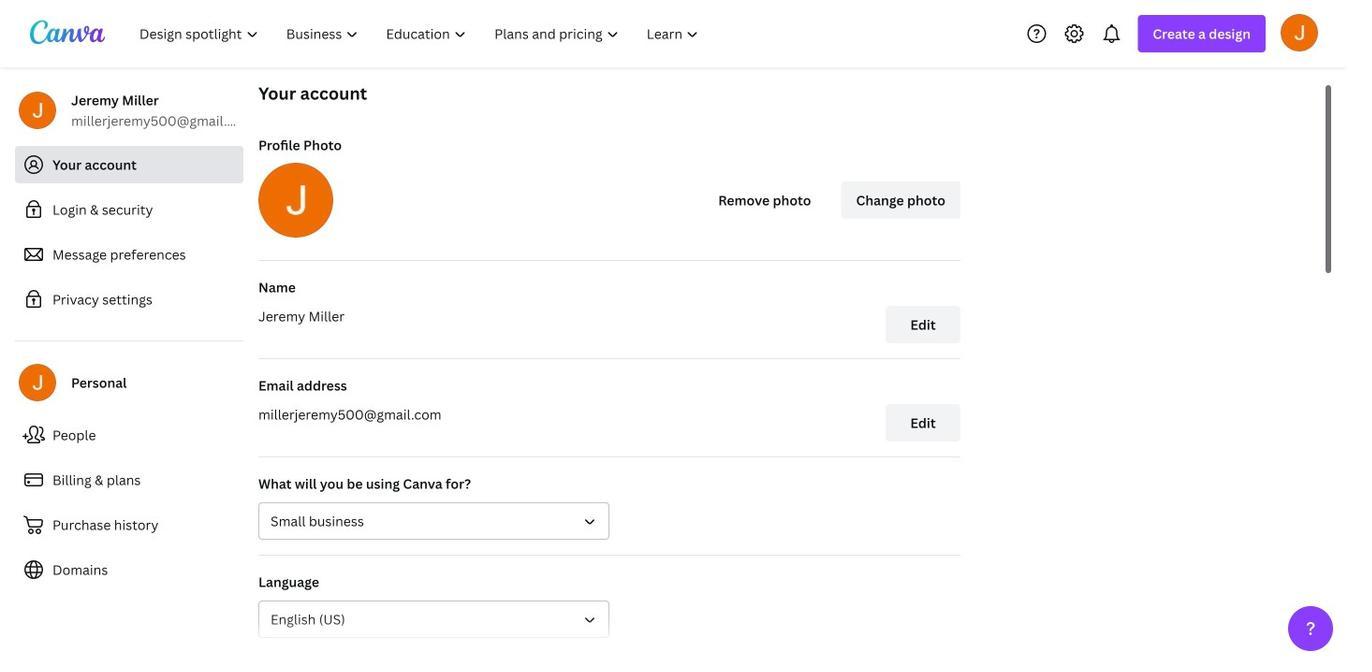 Task type: locate. For each thing, give the bounding box(es) containing it.
Language: English (US) button
[[258, 601, 610, 639]]

jeremy miller image
[[1281, 14, 1319, 51]]

top level navigation element
[[127, 15, 715, 52]]

None button
[[258, 503, 610, 540]]



Task type: vqa. For each thing, say whether or not it's contained in the screenshot.
button
yes



